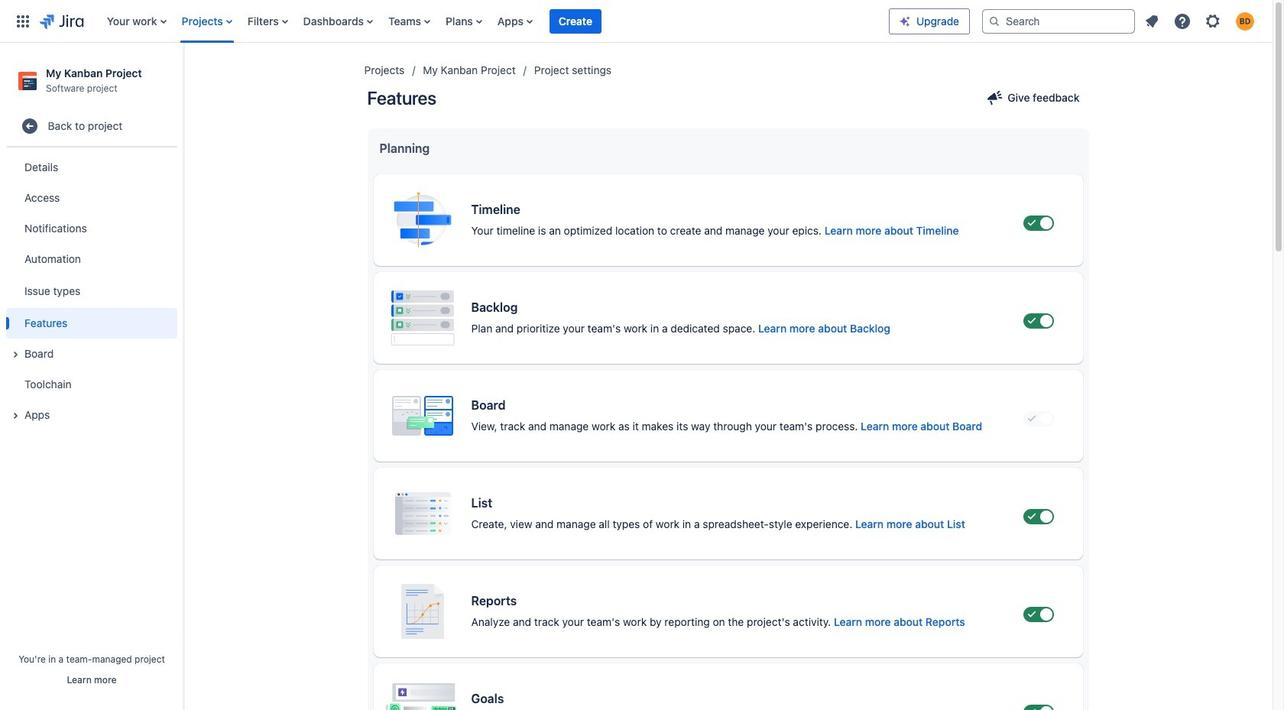 Task type: describe. For each thing, give the bounding box(es) containing it.
appswitcher icon image
[[14, 12, 32, 30]]

group inside sidebar element
[[6, 148, 177, 435]]

your profile and settings image
[[1236, 12, 1255, 30]]

1 horizontal spatial list
[[1139, 7, 1264, 35]]

settings image
[[1204, 12, 1223, 30]]

sidebar navigation image
[[167, 61, 200, 92]]

primary element
[[9, 0, 889, 42]]

search image
[[989, 15, 1001, 27]]



Task type: locate. For each thing, give the bounding box(es) containing it.
help image
[[1174, 12, 1192, 30]]

0 vertical spatial expand image
[[6, 346, 24, 364]]

2 expand image from the top
[[6, 407, 24, 425]]

banner
[[0, 0, 1273, 43]]

1 vertical spatial expand image
[[6, 407, 24, 425]]

sidebar element
[[0, 43, 184, 710]]

notifications image
[[1143, 12, 1162, 30]]

0 horizontal spatial list
[[99, 0, 889, 42]]

expand image
[[6, 346, 24, 364], [6, 407, 24, 425]]

None search field
[[983, 9, 1136, 33]]

Search field
[[983, 9, 1136, 33]]

list
[[99, 0, 889, 42], [1139, 7, 1264, 35]]

list item
[[550, 0, 602, 42]]

group
[[6, 148, 177, 435]]

jira image
[[40, 12, 84, 30], [40, 12, 84, 30]]

1 expand image from the top
[[6, 346, 24, 364]]



Task type: vqa. For each thing, say whether or not it's contained in the screenshot.
planning icon
no



